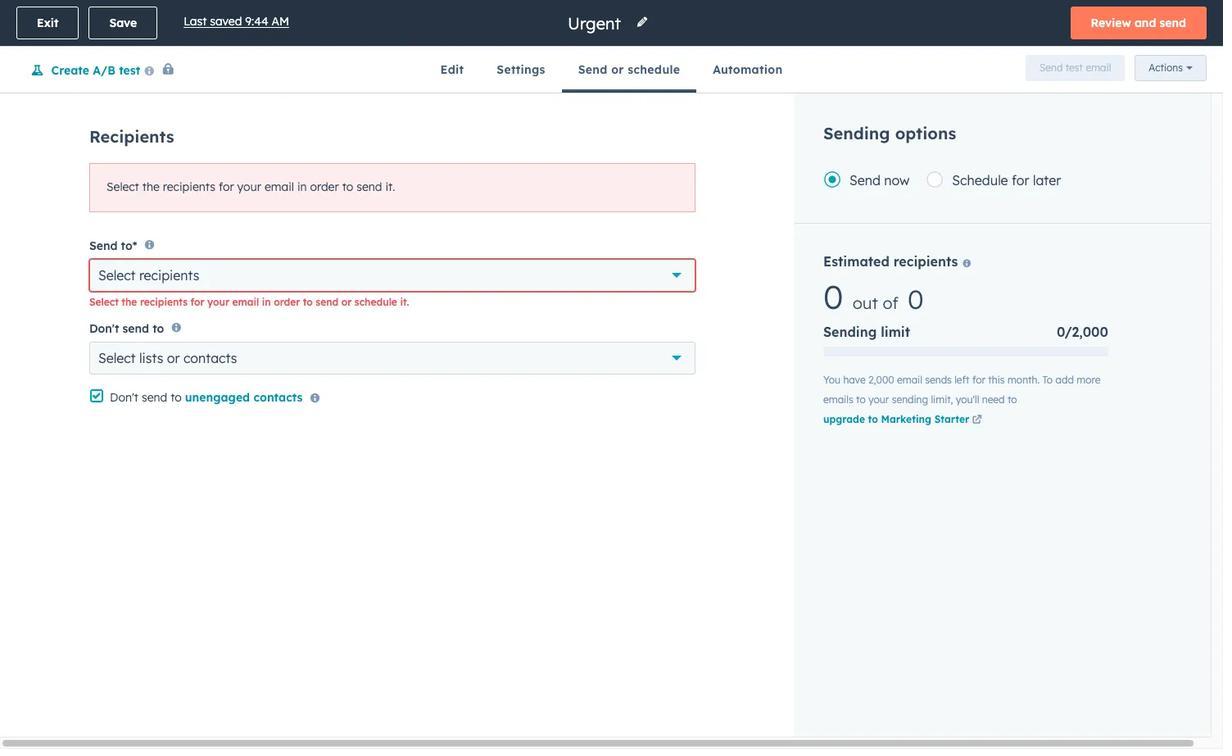 Task type: describe. For each thing, give the bounding box(es) containing it.
unengaged contacts link
[[185, 390, 303, 405]]

recipients up of
[[894, 253, 958, 270]]

for for email sends left for this month. to add more emails to your sending limit, you'll need to
[[973, 374, 986, 386]]

email inside email sends left for this month. to add more emails to your sending limit, you'll need to
[[897, 374, 923, 386]]

estimated
[[824, 253, 890, 270]]

upgrade to marketing starter button
[[824, 412, 988, 427]]

settings
[[497, 62, 546, 77]]

/
[[1065, 324, 1072, 340]]

select for select lists or contacts
[[98, 350, 136, 366]]

and
[[1135, 16, 1157, 30]]

lists
[[139, 350, 163, 366]]

create a/b test button down exit button
[[30, 63, 140, 78]]

you
[[824, 374, 841, 386]]

recipients down 'select recipients'
[[140, 296, 188, 308]]

order for or
[[274, 296, 300, 308]]

send for send to*
[[89, 239, 118, 254]]

1 vertical spatial it.
[[400, 296, 409, 308]]

select for select recipients
[[98, 267, 136, 284]]

or inside popup button
[[167, 350, 180, 366]]

left
[[955, 374, 970, 386]]

to
[[1043, 374, 1053, 386]]

save
[[109, 16, 137, 30]]

edit link
[[424, 47, 481, 93]]

save button
[[89, 7, 158, 39]]

send test email
[[1040, 61, 1112, 74]]

exit
[[37, 16, 59, 30]]

in for or
[[262, 296, 271, 308]]

send or schedule
[[578, 62, 680, 77]]

select the recipients for your email in order to send or schedule it.
[[89, 296, 409, 308]]

select for select the recipients for your email in order to send it.
[[107, 180, 139, 194]]

create a/b test button down save
[[16, 60, 176, 81]]

exit button
[[16, 7, 79, 39]]

of
[[883, 293, 899, 313]]

recipients inside popup button
[[139, 267, 199, 284]]

email inside button
[[1086, 61, 1112, 74]]

actions
[[1149, 61, 1184, 74]]

select recipients button
[[89, 259, 696, 292]]

upgrade to marketing starter
[[824, 413, 973, 425]]

create a/b test
[[51, 63, 140, 78]]

0 / 2,000
[[1057, 324, 1109, 340]]

actions button
[[1136, 55, 1207, 81]]

automation link
[[697, 47, 800, 93]]

don't for don't send to unengaged contacts
[[110, 390, 139, 405]]

don't for don't send to
[[89, 321, 119, 336]]

am
[[272, 14, 289, 29]]

out of
[[853, 293, 899, 313]]

unengaged
[[185, 390, 250, 405]]

to*
[[121, 239, 137, 254]]

edit
[[441, 62, 464, 77]]

your inside email sends left for this month. to add more emails to your sending limit, you'll need to
[[869, 393, 890, 406]]

9:44
[[245, 14, 269, 29]]

create
[[51, 63, 89, 78]]

have
[[844, 374, 866, 386]]

sending for sending options
[[824, 123, 891, 143]]

test inside 'button'
[[119, 63, 140, 78]]

1 horizontal spatial 0
[[908, 283, 924, 316]]

review and send button
[[1071, 7, 1207, 39]]

1 vertical spatial or
[[342, 296, 352, 308]]

to inside button
[[869, 413, 879, 425]]

limit,
[[931, 393, 954, 406]]

recipients down the recipients
[[163, 180, 216, 194]]

send or schedule link
[[562, 47, 697, 93]]

emails
[[824, 393, 854, 406]]

1 vertical spatial contacts
[[254, 390, 303, 405]]

month.
[[1008, 374, 1040, 386]]



Task type: vqa. For each thing, say whether or not it's contained in the screenshot.
test
yes



Task type: locate. For each thing, give the bounding box(es) containing it.
1 horizontal spatial your
[[237, 180, 261, 194]]

don't
[[89, 321, 119, 336], [110, 390, 139, 405]]

0 vertical spatial sending
[[824, 123, 891, 143]]

sending
[[892, 393, 929, 406]]

None field
[[566, 12, 626, 34]]

select up "don't send to"
[[89, 296, 119, 308]]

limit
[[881, 324, 911, 340]]

order for it.
[[310, 180, 339, 194]]

the up "don't send to"
[[122, 296, 137, 308]]

to
[[342, 180, 353, 194], [303, 296, 313, 308], [153, 321, 164, 336], [171, 390, 182, 405], [857, 393, 866, 406], [1008, 393, 1018, 406], [869, 413, 879, 425]]

don't down select lists or contacts
[[110, 390, 139, 405]]

test
[[1066, 61, 1084, 74], [119, 63, 140, 78]]

your for it.
[[237, 180, 261, 194]]

1 vertical spatial sending
[[824, 324, 877, 340]]

0 horizontal spatial contacts
[[184, 350, 237, 366]]

send
[[1040, 61, 1063, 74], [578, 62, 608, 77], [850, 172, 881, 189], [89, 239, 118, 254]]

sends
[[926, 374, 952, 386]]

send test email button
[[1026, 55, 1126, 81]]

a/b
[[93, 63, 115, 78]]

don't send to unengaged contacts
[[110, 390, 303, 405]]

in for it.
[[297, 180, 307, 194]]

1 horizontal spatial test
[[1066, 61, 1084, 74]]

2 vertical spatial your
[[869, 393, 890, 406]]

test inside button
[[1066, 61, 1084, 74]]

select
[[107, 180, 139, 194], [98, 267, 136, 284], [89, 296, 119, 308], [98, 350, 136, 366]]

saved
[[210, 14, 242, 29]]

sending up send now in the right of the page
[[824, 123, 891, 143]]

send to*
[[89, 239, 137, 254]]

send inside send test email button
[[1040, 61, 1063, 74]]

1 vertical spatial your
[[207, 296, 230, 308]]

0
[[824, 276, 844, 317], [908, 283, 924, 316], [1057, 324, 1065, 340]]

email
[[1086, 61, 1112, 74], [265, 180, 294, 194], [232, 296, 259, 308], [897, 374, 923, 386]]

0 right of
[[908, 283, 924, 316]]

last
[[184, 14, 207, 29]]

recipients
[[89, 126, 174, 147]]

contacts up don't send to unengaged contacts at left bottom
[[184, 350, 237, 366]]

0 vertical spatial schedule
[[628, 62, 680, 77]]

0 horizontal spatial or
[[167, 350, 180, 366]]

select down "don't send to"
[[98, 350, 136, 366]]

it.
[[386, 180, 395, 194], [400, 296, 409, 308]]

schedule
[[953, 172, 1009, 189]]

contacts
[[184, 350, 237, 366], [254, 390, 303, 405]]

0 horizontal spatial order
[[274, 296, 300, 308]]

2 horizontal spatial or
[[612, 62, 624, 77]]

options
[[896, 123, 957, 143]]

for for select the recipients for your email in order to send it.
[[219, 180, 234, 194]]

send for send test email
[[1040, 61, 1063, 74]]

2,000 for 0 / 2,000
[[1072, 324, 1109, 340]]

1 horizontal spatial schedule
[[628, 62, 680, 77]]

select lists or contacts button
[[89, 342, 696, 374]]

the
[[142, 180, 160, 194], [122, 296, 137, 308]]

0 left out on the top right of page
[[824, 276, 844, 317]]

the for select the recipients for your email in order to send it.
[[142, 180, 160, 194]]

0 vertical spatial contacts
[[184, 350, 237, 366]]

0 up add
[[1057, 324, 1065, 340]]

select recipients
[[98, 267, 199, 284]]

create a/b test button
[[16, 60, 176, 81], [30, 63, 140, 78]]

0 horizontal spatial in
[[262, 296, 271, 308]]

sending for sending limit
[[824, 324, 877, 340]]

your
[[237, 180, 261, 194], [207, 296, 230, 308], [869, 393, 890, 406]]

send inside send or schedule link
[[578, 62, 608, 77]]

select lists or contacts
[[98, 350, 237, 366]]

0 horizontal spatial 0
[[824, 276, 844, 317]]

this
[[989, 374, 1005, 386]]

order
[[310, 180, 339, 194], [274, 296, 300, 308]]

sending limit
[[824, 324, 911, 340]]

email sends left for this month. to add more emails to your sending limit, you'll need to
[[824, 374, 1101, 406]]

schedule for later
[[953, 172, 1062, 189]]

the for select the recipients for your email in order to send or schedule it.
[[122, 296, 137, 308]]

test down review and send button
[[1066, 61, 1084, 74]]

schedule
[[628, 62, 680, 77], [355, 296, 397, 308]]

1 vertical spatial schedule
[[355, 296, 397, 308]]

1 horizontal spatial contacts
[[254, 390, 303, 405]]

send for send now
[[850, 172, 881, 189]]

send now
[[850, 172, 910, 189]]

2 vertical spatial or
[[167, 350, 180, 366]]

0 vertical spatial your
[[237, 180, 261, 194]]

1 horizontal spatial the
[[142, 180, 160, 194]]

for
[[1012, 172, 1030, 189], [219, 180, 234, 194], [191, 296, 205, 308], [973, 374, 986, 386]]

marketing
[[882, 413, 932, 425]]

for for select the recipients for your email in order to send or schedule it.
[[191, 296, 205, 308]]

the down the recipients
[[142, 180, 160, 194]]

0 horizontal spatial the
[[122, 296, 137, 308]]

0 vertical spatial 2,000
[[1072, 324, 1109, 340]]

review and send
[[1091, 16, 1187, 30]]

select down send to*
[[98, 267, 136, 284]]

0 horizontal spatial it.
[[386, 180, 395, 194]]

need
[[983, 393, 1005, 406]]

automation
[[713, 62, 783, 77]]

send
[[1160, 16, 1187, 30], [357, 180, 382, 194], [316, 296, 339, 308], [123, 321, 149, 336], [142, 390, 167, 405]]

select down the recipients
[[107, 180, 139, 194]]

starter
[[935, 413, 970, 425]]

your for or
[[207, 296, 230, 308]]

2,000 right have
[[869, 374, 895, 386]]

2,000
[[1072, 324, 1109, 340], [869, 374, 895, 386]]

for inside email sends left for this month. to add more emails to your sending limit, you'll need to
[[973, 374, 986, 386]]

0 horizontal spatial your
[[207, 296, 230, 308]]

you have 2,000
[[824, 374, 895, 386]]

send inside button
[[1160, 16, 1187, 30]]

upgrade
[[824, 413, 866, 425]]

estimated recipients
[[824, 253, 963, 270]]

0 horizontal spatial 2,000
[[869, 374, 895, 386]]

0 vertical spatial the
[[142, 180, 160, 194]]

now
[[885, 172, 910, 189]]

contacts inside select lists or contacts popup button
[[184, 350, 237, 366]]

1 horizontal spatial 2,000
[[1072, 324, 1109, 340]]

select the recipients for your email in order to send it.
[[107, 180, 395, 194]]

recipients up "don't send to"
[[139, 267, 199, 284]]

0 vertical spatial it.
[[386, 180, 395, 194]]

select inside popup button
[[98, 350, 136, 366]]

settings link
[[481, 47, 562, 93]]

0 horizontal spatial test
[[119, 63, 140, 78]]

1 horizontal spatial or
[[342, 296, 352, 308]]

2 sending from the top
[[824, 324, 877, 340]]

contacts right the "unengaged" on the left bottom
[[254, 390, 303, 405]]

1 horizontal spatial it.
[[400, 296, 409, 308]]

1 vertical spatial the
[[122, 296, 137, 308]]

last saved 9:44 am
[[184, 14, 289, 29]]

1 vertical spatial in
[[262, 296, 271, 308]]

1 vertical spatial don't
[[110, 390, 139, 405]]

1 vertical spatial 2,000
[[869, 374, 895, 386]]

later
[[1034, 172, 1062, 189]]

select for select the recipients for your email in order to send or schedule it.
[[89, 296, 119, 308]]

sending down out on the top right of page
[[824, 324, 877, 340]]

review
[[1091, 16, 1132, 30]]

0 vertical spatial order
[[310, 180, 339, 194]]

2,000 for you have 2,000
[[869, 374, 895, 386]]

select inside popup button
[[98, 267, 136, 284]]

recipients
[[163, 180, 216, 194], [894, 253, 958, 270], [139, 267, 199, 284], [140, 296, 188, 308]]

in
[[297, 180, 307, 194], [262, 296, 271, 308]]

0 vertical spatial in
[[297, 180, 307, 194]]

sending
[[824, 123, 891, 143], [824, 324, 877, 340]]

out
[[853, 293, 879, 313]]

add
[[1056, 374, 1074, 386]]

1 horizontal spatial in
[[297, 180, 307, 194]]

don't send to
[[89, 321, 164, 336]]

more
[[1077, 374, 1101, 386]]

don't down 'select recipients'
[[89, 321, 119, 336]]

1 vertical spatial order
[[274, 296, 300, 308]]

0 vertical spatial or
[[612, 62, 624, 77]]

2 horizontal spatial 0
[[1057, 324, 1065, 340]]

0 vertical spatial don't
[[89, 321, 119, 336]]

1 sending from the top
[[824, 123, 891, 143]]

1 horizontal spatial order
[[310, 180, 339, 194]]

send for send or schedule
[[578, 62, 608, 77]]

you'll
[[956, 393, 980, 406]]

test right a/b
[[119, 63, 140, 78]]

2 horizontal spatial your
[[869, 393, 890, 406]]

2,000 up more
[[1072, 324, 1109, 340]]

or
[[612, 62, 624, 77], [342, 296, 352, 308], [167, 350, 180, 366]]

sending options
[[824, 123, 957, 143]]

0 horizontal spatial schedule
[[355, 296, 397, 308]]



